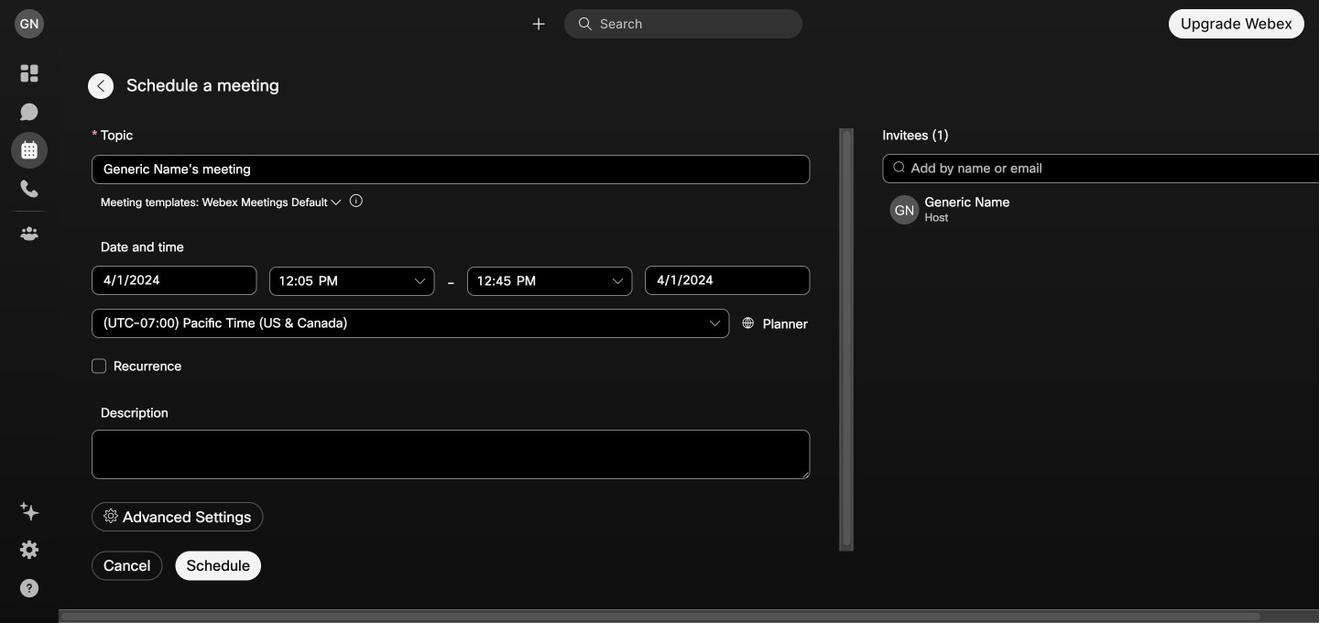 Task type: vqa. For each thing, say whether or not it's contained in the screenshot.
Navigation
yes



Task type: describe. For each thing, give the bounding box(es) containing it.
webex tab list
[[11, 55, 48, 252]]



Task type: locate. For each thing, give the bounding box(es) containing it.
navigation
[[0, 48, 59, 623]]



